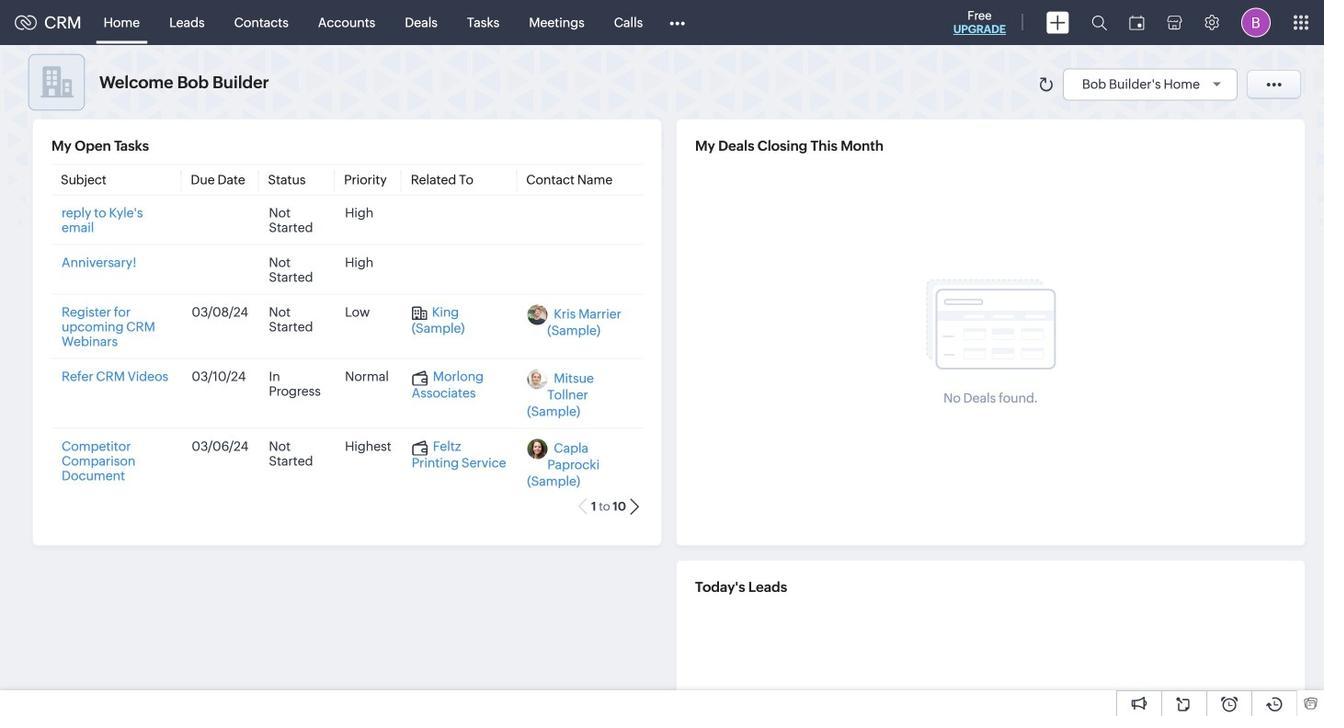 Task type: describe. For each thing, give the bounding box(es) containing it.
create menu element
[[1036, 0, 1081, 45]]

Other Modules field
[[658, 8, 698, 37]]

calendar image
[[1130, 15, 1145, 30]]

search image
[[1092, 15, 1108, 30]]

create menu image
[[1047, 11, 1070, 34]]



Task type: locate. For each thing, give the bounding box(es) containing it.
logo image
[[15, 15, 37, 30]]

search element
[[1081, 0, 1119, 45]]

profile image
[[1242, 8, 1271, 37]]

profile element
[[1231, 0, 1282, 45]]



Task type: vqa. For each thing, say whether or not it's contained in the screenshot.
Profile element on the right top of page
yes



